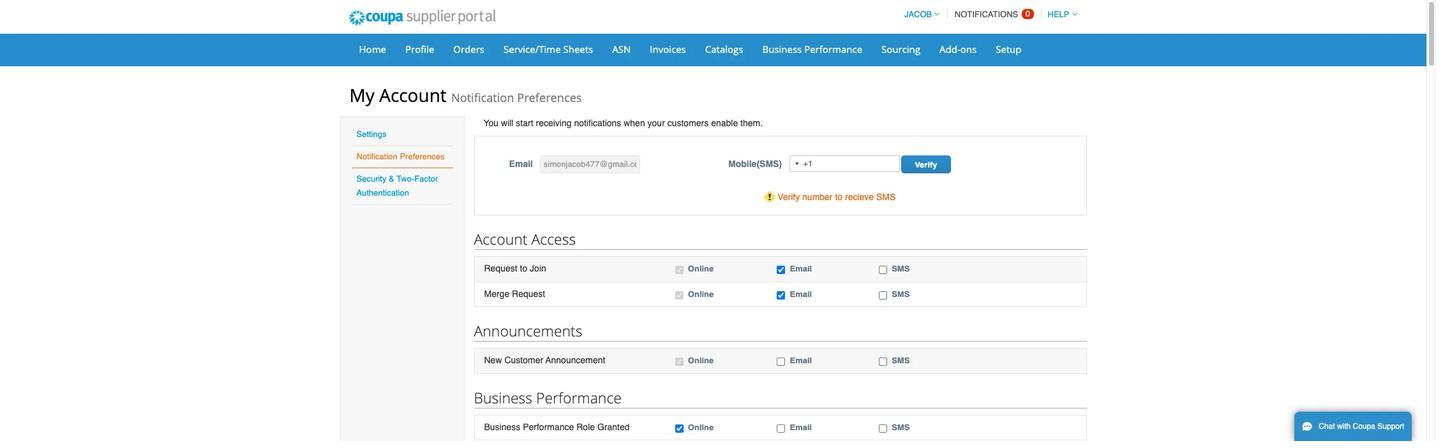 Task type: locate. For each thing, give the bounding box(es) containing it.
1 vertical spatial to
[[520, 264, 527, 274]]

enable
[[711, 118, 738, 128]]

merge
[[484, 289, 509, 299]]

recieve
[[845, 192, 874, 202]]

notification up you
[[451, 90, 514, 105]]

0 vertical spatial to
[[835, 192, 843, 202]]

0 horizontal spatial verify
[[778, 192, 800, 202]]

to
[[835, 192, 843, 202], [520, 264, 527, 274]]

verify button
[[901, 156, 951, 174]]

profile
[[405, 43, 434, 56]]

1 vertical spatial verify
[[778, 192, 800, 202]]

0 vertical spatial business performance
[[762, 43, 862, 56]]

0 vertical spatial performance
[[804, 43, 862, 56]]

1 horizontal spatial preferences
[[517, 90, 582, 105]]

sms
[[876, 192, 896, 202], [892, 264, 910, 274], [892, 289, 910, 299], [892, 356, 910, 366], [892, 423, 910, 433]]

request up merge
[[484, 264, 517, 274]]

None checkbox
[[777, 266, 785, 274], [675, 291, 683, 300], [879, 291, 887, 300], [675, 358, 683, 366], [675, 425, 683, 433], [879, 425, 887, 433], [777, 266, 785, 274], [675, 291, 683, 300], [879, 291, 887, 300], [675, 358, 683, 366], [675, 425, 683, 433], [879, 425, 887, 433]]

1 vertical spatial notification
[[356, 152, 398, 161]]

coupa supplier portal image
[[340, 2, 504, 34]]

two-
[[397, 174, 414, 184]]

service/time
[[504, 43, 561, 56]]

4 online from the top
[[688, 423, 714, 433]]

security
[[356, 174, 386, 184]]

0 horizontal spatial preferences
[[400, 152, 445, 161]]

asn link
[[604, 40, 639, 59]]

setup link
[[988, 40, 1030, 59]]

preferences up factor
[[400, 152, 445, 161]]

sourcing link
[[873, 40, 929, 59]]

1 horizontal spatial business performance
[[762, 43, 862, 56]]

3 online from the top
[[688, 356, 714, 366]]

customers
[[667, 118, 709, 128]]

my account notification preferences
[[349, 83, 582, 107]]

business performance
[[762, 43, 862, 56], [474, 388, 622, 408]]

when
[[624, 118, 645, 128]]

granted
[[597, 422, 630, 433]]

None text field
[[540, 156, 640, 174]]

verify inside verify button
[[915, 160, 937, 170]]

request down join
[[512, 289, 545, 299]]

number
[[802, 192, 833, 202]]

jacob link
[[899, 10, 940, 19]]

performance
[[804, 43, 862, 56], [536, 388, 622, 408], [523, 422, 574, 433]]

notification inside my account notification preferences
[[451, 90, 514, 105]]

None checkbox
[[675, 266, 683, 274], [879, 266, 887, 274], [777, 291, 785, 300], [777, 358, 785, 366], [879, 358, 887, 366], [777, 425, 785, 433], [675, 266, 683, 274], [879, 266, 887, 274], [777, 291, 785, 300], [777, 358, 785, 366], [879, 358, 887, 366], [777, 425, 785, 433]]

new customer announcement
[[484, 356, 605, 366]]

1 horizontal spatial verify
[[915, 160, 937, 170]]

0 horizontal spatial notification
[[356, 152, 398, 161]]

notification
[[451, 90, 514, 105], [356, 152, 398, 161]]

navigation containing notifications 0
[[899, 2, 1077, 27]]

navigation
[[899, 2, 1077, 27]]

receiving
[[536, 118, 572, 128]]

preferences
[[517, 90, 582, 105], [400, 152, 445, 161]]

online for role
[[688, 423, 714, 433]]

notification down settings link
[[356, 152, 398, 161]]

orders
[[453, 43, 484, 56]]

+1 201-555-0123 text field
[[790, 156, 900, 172]]

support
[[1378, 423, 1404, 431]]

ons
[[960, 43, 977, 56]]

email for announcement
[[790, 356, 812, 366]]

email
[[509, 159, 533, 169], [790, 264, 812, 274], [790, 289, 812, 299], [790, 356, 812, 366], [790, 423, 812, 433]]

0 vertical spatial preferences
[[517, 90, 582, 105]]

1 vertical spatial business
[[474, 388, 532, 408]]

verify number to recieve sms
[[778, 192, 896, 202]]

verify for verify number to recieve sms
[[778, 192, 800, 202]]

0 vertical spatial notification
[[451, 90, 514, 105]]

online
[[688, 264, 714, 274], [688, 289, 714, 299], [688, 356, 714, 366], [688, 423, 714, 433]]

to left recieve
[[835, 192, 843, 202]]

notifications
[[955, 10, 1018, 19]]

sms for join
[[892, 264, 910, 274]]

chat
[[1319, 423, 1335, 431]]

access
[[531, 229, 576, 250]]

1 horizontal spatial notification
[[451, 90, 514, 105]]

1 vertical spatial business performance
[[474, 388, 622, 408]]

preferences up receiving
[[517, 90, 582, 105]]

request
[[484, 264, 517, 274], [512, 289, 545, 299]]

0 vertical spatial account
[[379, 83, 447, 107]]

2 online from the top
[[688, 289, 714, 299]]

0 horizontal spatial account
[[379, 83, 447, 107]]

0 horizontal spatial to
[[520, 264, 527, 274]]

join
[[530, 264, 546, 274]]

catalogs
[[705, 43, 743, 56]]

account down profile "link"
[[379, 83, 447, 107]]

jacob
[[904, 10, 932, 19]]

profile link
[[397, 40, 443, 59]]

factor
[[414, 174, 438, 184]]

verify
[[915, 160, 937, 170], [778, 192, 800, 202]]

notification preferences
[[356, 152, 445, 161]]

help link
[[1042, 10, 1077, 19]]

business
[[762, 43, 802, 56], [474, 388, 532, 408], [484, 422, 520, 433]]

2 vertical spatial performance
[[523, 422, 574, 433]]

sheets
[[563, 43, 593, 56]]

add-
[[940, 43, 960, 56]]

0 vertical spatial verify
[[915, 160, 937, 170]]

them.
[[740, 118, 763, 128]]

account up request to join
[[474, 229, 528, 250]]

start
[[516, 118, 533, 128]]

0 vertical spatial business
[[762, 43, 802, 56]]

0 vertical spatial request
[[484, 264, 517, 274]]

account
[[379, 83, 447, 107], [474, 229, 528, 250]]

settings link
[[356, 130, 386, 139]]

1 online from the top
[[688, 264, 714, 274]]

sms for announcement
[[892, 356, 910, 366]]

business performance role granted
[[484, 422, 630, 433]]

to left join
[[520, 264, 527, 274]]

notification preferences link
[[356, 152, 445, 161]]

verify for verify
[[915, 160, 937, 170]]

1 vertical spatial account
[[474, 229, 528, 250]]



Task type: vqa. For each thing, say whether or not it's contained in the screenshot.
second ONLINE from the top of the page
yes



Task type: describe. For each thing, give the bounding box(es) containing it.
1 horizontal spatial account
[[474, 229, 528, 250]]

1 horizontal spatial to
[[835, 192, 843, 202]]

sms for role
[[892, 423, 910, 433]]

preferences inside my account notification preferences
[[517, 90, 582, 105]]

0
[[1026, 9, 1030, 19]]

notifications 0
[[955, 9, 1030, 19]]

invoices
[[650, 43, 686, 56]]

setup
[[996, 43, 1022, 56]]

email for join
[[790, 264, 812, 274]]

my
[[349, 83, 375, 107]]

service/time sheets link
[[495, 40, 601, 59]]

your
[[648, 118, 665, 128]]

invoices link
[[642, 40, 694, 59]]

sourcing
[[882, 43, 920, 56]]

authentication
[[356, 188, 409, 198]]

request to join
[[484, 264, 546, 274]]

role
[[577, 422, 595, 433]]

help
[[1048, 10, 1069, 19]]

home
[[359, 43, 386, 56]]

1 vertical spatial request
[[512, 289, 545, 299]]

announcements
[[474, 321, 582, 342]]

customer
[[504, 356, 543, 366]]

security & two-factor authentication
[[356, 174, 438, 198]]

catalogs link
[[697, 40, 752, 59]]

add-ons link
[[931, 40, 985, 59]]

add-ons
[[940, 43, 977, 56]]

1 vertical spatial preferences
[[400, 152, 445, 161]]

&
[[389, 174, 394, 184]]

will
[[501, 118, 513, 128]]

online for announcement
[[688, 356, 714, 366]]

settings
[[356, 130, 386, 139]]

online for join
[[688, 264, 714, 274]]

orders link
[[445, 40, 493, 59]]

merge request
[[484, 289, 545, 299]]

2 vertical spatial business
[[484, 422, 520, 433]]

security & two-factor authentication link
[[356, 174, 438, 198]]

home link
[[351, 40, 394, 59]]

asn
[[612, 43, 631, 56]]

new
[[484, 356, 502, 366]]

email for role
[[790, 423, 812, 433]]

notifications
[[574, 118, 621, 128]]

Telephone country code field
[[790, 156, 803, 172]]

announcement
[[545, 356, 605, 366]]

with
[[1337, 423, 1351, 431]]

coupa
[[1353, 423, 1375, 431]]

you will start receiving notifications when your customers enable them.
[[483, 118, 763, 128]]

chat with coupa support
[[1319, 423, 1404, 431]]

business performance link
[[754, 40, 871, 59]]

service/time sheets
[[504, 43, 593, 56]]

0 horizontal spatial business performance
[[474, 388, 622, 408]]

mobile(sms)
[[728, 159, 782, 169]]

chat with coupa support button
[[1294, 412, 1412, 442]]

you
[[483, 118, 499, 128]]

1 vertical spatial performance
[[536, 388, 622, 408]]

telephone country code image
[[796, 163, 799, 165]]

account access
[[474, 229, 576, 250]]



